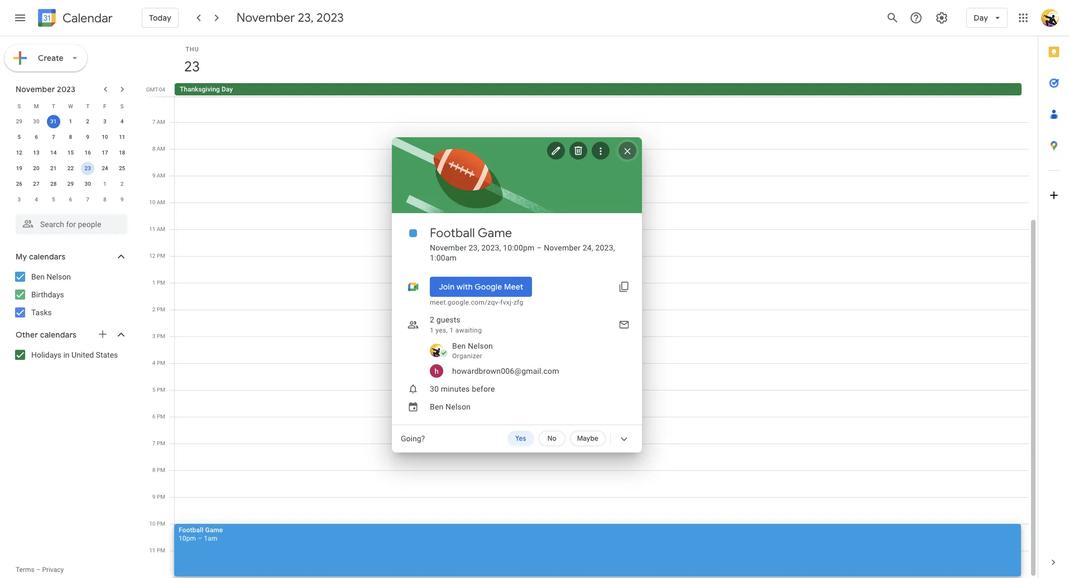 Task type: describe. For each thing, give the bounding box(es) containing it.
football game heading
[[430, 226, 512, 241]]

23 inside grid
[[183, 58, 199, 76]]

december 9 element
[[115, 193, 129, 207]]

3 for 3 pm
[[152, 333, 156, 339]]

calendar heading
[[60, 10, 113, 26]]

am for 8 am
[[157, 146, 165, 152]]

29 element
[[64, 178, 77, 191]]

google
[[475, 282, 502, 292]]

11 pm
[[149, 548, 165, 554]]

today button
[[142, 4, 179, 31]]

game for football game 10pm – 1am
[[205, 527, 223, 534]]

6 am
[[152, 92, 165, 98]]

meet
[[504, 282, 523, 292]]

terms link
[[16, 566, 34, 574]]

24
[[102, 165, 108, 171]]

22
[[67, 165, 74, 171]]

30 minutes before
[[430, 385, 495, 394]]

thanksgiving
[[180, 85, 220, 93]]

1 left yes,
[[430, 327, 434, 334]]

9 for december 9 element
[[120, 197, 124, 203]]

holidays in united states
[[31, 351, 118, 360]]

november 2023
[[16, 84, 75, 94]]

december 8 element
[[98, 193, 112, 207]]

8 for 8 am
[[152, 146, 155, 152]]

calendar element
[[36, 7, 113, 31]]

gmt-04
[[146, 87, 165, 93]]

calendar
[[63, 10, 113, 26]]

row containing 29
[[11, 114, 131, 130]]

no button
[[539, 431, 566, 447]]

f
[[103, 103, 106, 109]]

today
[[149, 13, 171, 23]]

23, inside football game november 23, 2023, 10:00pm – november 24, 2023, 1:00am
[[469, 243, 479, 252]]

my
[[16, 252, 27, 262]]

december 4 element
[[30, 193, 43, 207]]

2 vertical spatial nelson
[[446, 403, 471, 412]]

thursday, november 23 element
[[179, 54, 205, 80]]

november 23, 2023
[[237, 10, 344, 26]]

1:00am
[[430, 254, 457, 262]]

8 for december 8 element
[[103, 197, 106, 203]]

birthdays
[[31, 290, 64, 299]]

join with google meet link
[[430, 277, 532, 297]]

row containing 5
[[11, 130, 131, 145]]

thanksgiving day row
[[170, 83, 1038, 97]]

december 6 element
[[64, 193, 77, 207]]

football for football game november 23, 2023, 10:00pm – november 24, 2023, 1:00am
[[430, 226, 475, 241]]

1 pm
[[152, 280, 165, 286]]

privacy link
[[42, 566, 64, 574]]

terms – privacy
[[16, 566, 64, 574]]

30 element
[[81, 178, 94, 191]]

9 for 9 pm
[[152, 494, 156, 500]]

1am
[[204, 535, 217, 543]]

16 element
[[81, 146, 94, 160]]

am for 10 am
[[157, 199, 165, 205]]

11 am
[[149, 226, 165, 232]]

other calendars button
[[2, 326, 138, 344]]

1 down 24 element
[[103, 181, 106, 187]]

15 element
[[64, 146, 77, 160]]

thanksgiving day button
[[175, 83, 1022, 95]]

23 grid
[[143, 36, 1038, 578]]

row group containing 29
[[11, 114, 131, 208]]

ben nelson, attending, organizer tree item
[[414, 339, 642, 362]]

9 for 9 am
[[152, 173, 155, 179]]

5 for december 5 element
[[52, 197, 55, 203]]

3 pm
[[152, 333, 165, 339]]

12 for 12
[[16, 150, 22, 156]]

31
[[50, 118, 57, 125]]

2 vertical spatial ben
[[430, 403, 444, 412]]

29 for 29 element
[[67, 181, 74, 187]]

create
[[38, 53, 64, 63]]

add other calendars image
[[97, 329, 108, 340]]

going?
[[401, 434, 425, 443]]

pm for 9 pm
[[157, 494, 165, 500]]

27 element
[[30, 178, 43, 191]]

11 for 11 am
[[149, 226, 155, 232]]

11 for 11
[[119, 134, 125, 140]]

united
[[72, 351, 94, 360]]

yes,
[[436, 327, 448, 334]]

ben inside ben nelson organizer
[[452, 342, 466, 351]]

october 29 element
[[12, 115, 26, 128]]

holidays
[[31, 351, 61, 360]]

6 pm
[[152, 414, 165, 420]]

november 2023 grid
[[11, 98, 131, 208]]

day inside dropdown button
[[974, 13, 988, 23]]

show additional actions image
[[619, 434, 630, 445]]

9 up 16
[[86, 134, 89, 140]]

3 for december 3 element
[[18, 197, 21, 203]]

21
[[50, 165, 57, 171]]

1 down w
[[69, 118, 72, 125]]

2 up 16
[[86, 118, 89, 125]]

game for football game november 23, 2023, 10:00pm – november 24, 2023, 1:00am
[[478, 226, 512, 241]]

18
[[119, 150, 125, 156]]

28
[[50, 181, 57, 187]]

pm for 4 pm
[[157, 360, 165, 366]]

4 for 4 pm
[[152, 360, 156, 366]]

24,
[[583, 243, 593, 252]]

my calendars list
[[2, 268, 138, 322]]

22 element
[[64, 162, 77, 175]]

day inside button
[[222, 85, 233, 93]]

with
[[457, 282, 473, 292]]

other
[[16, 330, 38, 340]]

w
[[68, 103, 73, 109]]

am for 9 am
[[157, 173, 165, 179]]

0 horizontal spatial 23,
[[298, 10, 314, 26]]

yes button
[[507, 431, 534, 447]]

organizer
[[452, 352, 482, 360]]

pm for 10 pm
[[157, 521, 165, 527]]

10:00pm
[[503, 243, 535, 252]]

7 for december 7 element
[[86, 197, 89, 203]]

11 for 11 pm
[[149, 548, 156, 554]]

0 vertical spatial 2023
[[317, 10, 344, 26]]

privacy
[[42, 566, 64, 574]]

0 vertical spatial 4
[[120, 118, 124, 125]]

football game november 23, 2023, 10:00pm – november 24, 2023, 1:00am
[[430, 226, 615, 262]]

19
[[16, 165, 22, 171]]

pm for 3 pm
[[157, 333, 165, 339]]

25
[[119, 165, 125, 171]]

14
[[50, 150, 57, 156]]

am for 6 am
[[157, 92, 165, 98]]

december 1 element
[[98, 178, 112, 191]]

0 horizontal spatial 5
[[18, 134, 21, 140]]

december 2 element
[[115, 178, 129, 191]]

no
[[548, 434, 557, 443]]

30 for 30 element
[[85, 181, 91, 187]]

join
[[439, 282, 455, 292]]

my calendars button
[[2, 248, 138, 266]]

10 pm
[[149, 521, 165, 527]]

fvxj-
[[500, 299, 514, 307]]

december 3 element
[[12, 193, 26, 207]]

meet.google.com/zqv-
[[430, 299, 500, 307]]

before
[[472, 385, 495, 394]]

13
[[33, 150, 39, 156]]

terms
[[16, 566, 34, 574]]

30 for 30 minutes before
[[430, 385, 439, 394]]

24 element
[[98, 162, 112, 175]]

04
[[159, 87, 165, 93]]

thanksgiving day
[[180, 85, 233, 93]]

6 down october 30 element
[[35, 134, 38, 140]]

7 for 7 pm
[[152, 441, 156, 447]]



Task type: vqa. For each thing, say whether or not it's contained in the screenshot.


Task type: locate. For each thing, give the bounding box(es) containing it.
0 vertical spatial 23
[[183, 58, 199, 76]]

1 vertical spatial 23
[[85, 165, 91, 171]]

3 up the 4 pm
[[152, 333, 156, 339]]

t
[[52, 103, 55, 109], [86, 103, 89, 109]]

12 pm
[[149, 253, 165, 259]]

4 up 11 element
[[120, 118, 124, 125]]

11
[[119, 134, 125, 140], [149, 226, 155, 232], [149, 548, 156, 554]]

ben nelson inside my calendars list
[[31, 272, 71, 281]]

29 down '22' element
[[67, 181, 74, 187]]

5 down 28 element
[[52, 197, 55, 203]]

– right terms link
[[36, 566, 41, 574]]

guests tree
[[388, 339, 642, 380]]

nelson up birthdays
[[47, 272, 71, 281]]

am for 11 am
[[157, 226, 165, 232]]

7
[[152, 119, 155, 125], [52, 134, 55, 140], [86, 197, 89, 203], [152, 441, 156, 447]]

0 vertical spatial 5
[[18, 134, 21, 140]]

s up october 29 element
[[17, 103, 21, 109]]

5 for 5 pm
[[152, 387, 156, 393]]

10 pm from the top
[[157, 494, 165, 500]]

3 row from the top
[[11, 130, 131, 145]]

2 pm from the top
[[157, 280, 165, 286]]

30 down 23 element
[[85, 181, 91, 187]]

main drawer image
[[13, 11, 27, 25]]

0 horizontal spatial t
[[52, 103, 55, 109]]

10 for 10 pm
[[149, 521, 156, 527]]

2 horizontal spatial ben
[[452, 342, 466, 351]]

am down 8 am
[[157, 173, 165, 179]]

12 inside 12 element
[[16, 150, 22, 156]]

11 down "10 am"
[[149, 226, 155, 232]]

1 vertical spatial 10
[[149, 199, 155, 205]]

7 down 6 am
[[152, 119, 155, 125]]

maybe button
[[570, 431, 606, 447]]

7 up 8 pm at the left bottom
[[152, 441, 156, 447]]

pm for 12 pm
[[157, 253, 165, 259]]

football up 1:00am
[[430, 226, 475, 241]]

5 pm
[[152, 387, 165, 393]]

6 row from the top
[[11, 176, 131, 192]]

12
[[16, 150, 22, 156], [149, 253, 156, 259]]

4 for december 4 "element"
[[35, 197, 38, 203]]

23 down 16 "element"
[[85, 165, 91, 171]]

10 for 10 am
[[149, 199, 155, 205]]

game inside football game november 23, 2023, 10:00pm – november 24, 2023, 1:00am
[[478, 226, 512, 241]]

nelson down minutes on the bottom
[[446, 403, 471, 412]]

1 row from the top
[[11, 98, 131, 114]]

1 horizontal spatial 23
[[183, 58, 199, 76]]

1 horizontal spatial s
[[120, 103, 124, 109]]

1 horizontal spatial ben nelson
[[430, 403, 471, 412]]

1 vertical spatial 3
[[18, 197, 21, 203]]

12 inside 23 grid
[[149, 253, 156, 259]]

nelson
[[47, 272, 71, 281], [468, 342, 493, 351], [446, 403, 471, 412]]

0 horizontal spatial ben
[[31, 272, 45, 281]]

3 down 26 element
[[18, 197, 21, 203]]

0 vertical spatial 30
[[33, 118, 39, 125]]

1 horizontal spatial 2023,
[[595, 243, 615, 252]]

pm for 5 pm
[[157, 387, 165, 393]]

None search field
[[0, 210, 138, 235]]

1 horizontal spatial t
[[86, 103, 89, 109]]

1 horizontal spatial game
[[478, 226, 512, 241]]

howardbrown006@gmail.com tree item
[[414, 362, 642, 380]]

row up 15
[[11, 130, 131, 145]]

2 2023, from the left
[[595, 243, 615, 252]]

tasks
[[31, 308, 52, 317]]

23 element
[[81, 162, 94, 175]]

17 element
[[98, 146, 112, 160]]

maybe
[[577, 434, 599, 443]]

october 30 element
[[30, 115, 43, 128]]

20 element
[[30, 162, 43, 175]]

1 vertical spatial nelson
[[468, 342, 493, 351]]

0 horizontal spatial 2023
[[57, 84, 75, 94]]

11 element
[[115, 131, 129, 144]]

2 horizontal spatial 5
[[152, 387, 156, 393]]

4 inside "element"
[[35, 197, 38, 203]]

6 down 5 pm
[[152, 414, 156, 420]]

1 vertical spatial game
[[205, 527, 223, 534]]

Search for people text field
[[22, 214, 121, 235]]

pm down the 4 pm
[[157, 387, 165, 393]]

2 up 3 pm
[[152, 307, 156, 313]]

delete event image
[[573, 145, 584, 156]]

day button
[[967, 4, 1008, 31]]

5
[[18, 134, 21, 140], [52, 197, 55, 203], [152, 387, 156, 393]]

football game 10pm – 1am
[[179, 527, 223, 543]]

26
[[16, 181, 22, 187]]

1 horizontal spatial 12
[[149, 253, 156, 259]]

row containing 3
[[11, 192, 131, 208]]

1 s from the left
[[17, 103, 21, 109]]

join with google meet
[[439, 282, 523, 292]]

0 vertical spatial 11
[[119, 134, 125, 140]]

7 pm from the top
[[157, 414, 165, 420]]

ben down the my calendars
[[31, 272, 45, 281]]

5 down the 4 pm
[[152, 387, 156, 393]]

december 7 element
[[81, 193, 94, 207]]

1 horizontal spatial 29
[[67, 181, 74, 187]]

pm for 1 pm
[[157, 280, 165, 286]]

11 inside 'november 2023' grid
[[119, 134, 125, 140]]

5 pm from the top
[[157, 360, 165, 366]]

4 inside 23 grid
[[152, 360, 156, 366]]

pm up 3 pm
[[157, 307, 165, 313]]

ben up organizer
[[452, 342, 466, 351]]

football
[[430, 226, 475, 241], [179, 527, 203, 534]]

8 up 15
[[69, 134, 72, 140]]

1 2023, from the left
[[481, 243, 501, 252]]

2 s from the left
[[120, 103, 124, 109]]

23 down thu
[[183, 58, 199, 76]]

1 horizontal spatial ben
[[430, 403, 444, 412]]

day right the settings menu "icon"
[[974, 13, 988, 23]]

pm up 5 pm
[[157, 360, 165, 366]]

7 for 7 am
[[152, 119, 155, 125]]

day
[[974, 13, 988, 23], [222, 85, 233, 93]]

2 row from the top
[[11, 114, 131, 130]]

5 am from the top
[[157, 199, 165, 205]]

1 horizontal spatial 2023
[[317, 10, 344, 26]]

m
[[34, 103, 39, 109]]

10
[[102, 134, 108, 140], [149, 199, 155, 205], [149, 521, 156, 527]]

0 vertical spatial calendars
[[29, 252, 66, 262]]

12 for 12 pm
[[149, 253, 156, 259]]

6 pm from the top
[[157, 387, 165, 393]]

11 down 10 pm
[[149, 548, 156, 554]]

6 am from the top
[[157, 226, 165, 232]]

30 left minutes on the bottom
[[430, 385, 439, 394]]

3 am from the top
[[157, 146, 165, 152]]

am up 9 am at the top left of the page
[[157, 146, 165, 152]]

1 vertical spatial 12
[[149, 253, 156, 259]]

10 up 11 pm
[[149, 521, 156, 527]]

2 left guests
[[430, 315, 434, 324]]

–
[[537, 243, 542, 252], [198, 535, 202, 543], [36, 566, 41, 574]]

2 down 25 element
[[120, 181, 124, 187]]

row containing 26
[[11, 176, 131, 192]]

december 5 element
[[47, 193, 60, 207]]

2
[[86, 118, 89, 125], [120, 181, 124, 187], [152, 307, 156, 313], [430, 315, 434, 324]]

15
[[67, 150, 74, 156]]

30
[[33, 118, 39, 125], [85, 181, 91, 187], [430, 385, 439, 394]]

2 am from the top
[[157, 119, 165, 125]]

row up 22
[[11, 145, 131, 161]]

nelson up organizer
[[468, 342, 493, 351]]

2023, down football game heading
[[481, 243, 501, 252]]

create button
[[4, 45, 87, 71]]

in
[[63, 351, 70, 360]]

2 horizontal spatial 3
[[152, 333, 156, 339]]

states
[[96, 351, 118, 360]]

6 for 6 am
[[152, 92, 155, 98]]

pm for 2 pm
[[157, 307, 165, 313]]

0 horizontal spatial 12
[[16, 150, 22, 156]]

1
[[69, 118, 72, 125], [103, 181, 106, 187], [152, 280, 156, 286], [430, 327, 434, 334], [450, 327, 454, 334]]

8 for 8 pm
[[152, 467, 156, 474]]

0 vertical spatial nelson
[[47, 272, 71, 281]]

7 down 30 element
[[86, 197, 89, 203]]

26 element
[[12, 178, 26, 191]]

8 pm from the top
[[157, 441, 165, 447]]

12 pm from the top
[[157, 548, 165, 554]]

8 down december 1 element in the top of the page
[[103, 197, 106, 203]]

howardbrown006@gmail.com
[[452, 367, 559, 376]]

am for 7 am
[[157, 119, 165, 125]]

2 inside 2 guests 1 yes, 1 awaiting
[[430, 315, 434, 324]]

pm down 5 pm
[[157, 414, 165, 420]]

0 horizontal spatial 2023,
[[481, 243, 501, 252]]

pm for 11 pm
[[157, 548, 165, 554]]

1 horizontal spatial 23,
[[469, 243, 479, 252]]

pm down 8 pm at the left bottom
[[157, 494, 165, 500]]

s right f
[[120, 103, 124, 109]]

1 horizontal spatial football
[[430, 226, 475, 241]]

9
[[86, 134, 89, 140], [152, 173, 155, 179], [120, 197, 124, 203], [152, 494, 156, 500]]

14 element
[[47, 146, 60, 160]]

row
[[11, 98, 131, 114], [11, 114, 131, 130], [11, 130, 131, 145], [11, 145, 131, 161], [11, 161, 131, 176], [11, 176, 131, 192], [11, 192, 131, 208]]

game inside football game 10pm – 1am
[[205, 527, 223, 534]]

row containing s
[[11, 98, 131, 114]]

2 guests 1 yes, 1 awaiting
[[430, 315, 482, 334]]

0 horizontal spatial day
[[222, 85, 233, 93]]

am up 7 am
[[157, 92, 165, 98]]

0 vertical spatial game
[[478, 226, 512, 241]]

0 vertical spatial –
[[537, 243, 542, 252]]

calendars right my
[[29, 252, 66, 262]]

am down 9 am at the top left of the page
[[157, 199, 165, 205]]

8 up 9 am at the top left of the page
[[152, 146, 155, 152]]

other calendars
[[16, 330, 77, 340]]

30 for october 30 element
[[33, 118, 39, 125]]

pm for 7 pm
[[157, 441, 165, 447]]

17
[[102, 150, 108, 156]]

pm
[[157, 253, 165, 259], [157, 280, 165, 286], [157, 307, 165, 313], [157, 333, 165, 339], [157, 360, 165, 366], [157, 387, 165, 393], [157, 414, 165, 420], [157, 441, 165, 447], [157, 467, 165, 474], [157, 494, 165, 500], [157, 521, 165, 527], [157, 548, 165, 554]]

11 pm from the top
[[157, 521, 165, 527]]

row down 29 element
[[11, 192, 131, 208]]

0 vertical spatial 29
[[16, 118, 22, 125]]

pm down the "9 pm"
[[157, 521, 165, 527]]

23 inside cell
[[85, 165, 91, 171]]

19 element
[[12, 162, 26, 175]]

my calendars
[[16, 252, 66, 262]]

4 up 5 pm
[[152, 360, 156, 366]]

23
[[183, 58, 199, 76], [85, 165, 91, 171]]

1 vertical spatial 29
[[67, 181, 74, 187]]

5 down october 29 element
[[18, 134, 21, 140]]

october 31, today element
[[47, 115, 60, 128]]

meet.google.com/zqv-fvxj-zfg
[[430, 299, 523, 307]]

1 horizontal spatial 3
[[103, 118, 106, 125]]

7 pm
[[152, 441, 165, 447]]

2 horizontal spatial –
[[537, 243, 542, 252]]

am down 6 am
[[157, 119, 165, 125]]

2 vertical spatial 3
[[152, 333, 156, 339]]

3 pm from the top
[[157, 307, 165, 313]]

0 horizontal spatial 30
[[33, 118, 39, 125]]

1 vertical spatial ben nelson
[[430, 403, 471, 412]]

0 vertical spatial 12
[[16, 150, 22, 156]]

pm for 6 pm
[[157, 414, 165, 420]]

pm up the "9 pm"
[[157, 467, 165, 474]]

am
[[157, 92, 165, 98], [157, 119, 165, 125], [157, 146, 165, 152], [157, 173, 165, 179], [157, 199, 165, 205], [157, 226, 165, 232]]

10pm
[[179, 535, 196, 543]]

0 horizontal spatial –
[[36, 566, 41, 574]]

2 horizontal spatial 30
[[430, 385, 439, 394]]

guests
[[437, 315, 461, 324]]

yes
[[515, 434, 526, 443]]

row group
[[11, 114, 131, 208]]

29 for october 29 element
[[16, 118, 22, 125]]

1 horizontal spatial day
[[974, 13, 988, 23]]

10 for 10
[[102, 134, 108, 140]]

row containing 12
[[11, 145, 131, 161]]

18 element
[[115, 146, 129, 160]]

calendars for my calendars
[[29, 252, 66, 262]]

12 element
[[12, 146, 26, 160]]

calendars for other calendars
[[40, 330, 77, 340]]

2 vertical spatial 30
[[430, 385, 439, 394]]

3 down f
[[103, 118, 106, 125]]

2 vertical spatial 4
[[152, 360, 156, 366]]

1 am from the top
[[157, 92, 165, 98]]

1 right yes,
[[450, 327, 454, 334]]

2 horizontal spatial 4
[[152, 360, 156, 366]]

7 row from the top
[[11, 192, 131, 208]]

tab list
[[1039, 36, 1069, 547]]

pm up the 4 pm
[[157, 333, 165, 339]]

t left f
[[86, 103, 89, 109]]

am up 12 pm
[[157, 226, 165, 232]]

2 inside 23 grid
[[152, 307, 156, 313]]

12 down 11 am
[[149, 253, 156, 259]]

1 horizontal spatial –
[[198, 535, 202, 543]]

nelson inside ben nelson organizer
[[468, 342, 493, 351]]

1 vertical spatial –
[[198, 535, 202, 543]]

23 cell
[[79, 161, 96, 176]]

0 horizontal spatial 29
[[16, 118, 22, 125]]

9 pm
[[152, 494, 165, 500]]

6 left 04
[[152, 92, 155, 98]]

row down 15 element
[[11, 161, 131, 176]]

10 up 11 am
[[149, 199, 155, 205]]

29 left october 30 element
[[16, 118, 22, 125]]

16
[[85, 150, 91, 156]]

0 horizontal spatial football
[[179, 527, 203, 534]]

10 up 17
[[102, 134, 108, 140]]

29
[[16, 118, 22, 125], [67, 181, 74, 187]]

3
[[103, 118, 106, 125], [18, 197, 21, 203], [152, 333, 156, 339]]

football inside football game november 23, 2023, 10:00pm – november 24, 2023, 1:00am
[[430, 226, 475, 241]]

ben inside my calendars list
[[31, 272, 45, 281]]

minutes
[[441, 385, 470, 394]]

1 vertical spatial 5
[[52, 197, 55, 203]]

5 inside 23 grid
[[152, 387, 156, 393]]

1 horizontal spatial 5
[[52, 197, 55, 203]]

9 inside december 9 element
[[120, 197, 124, 203]]

pm up 2 pm
[[157, 280, 165, 286]]

1 vertical spatial 30
[[85, 181, 91, 187]]

6 for 6 pm
[[152, 414, 156, 420]]

2 inside december 2 element
[[120, 181, 124, 187]]

0 horizontal spatial s
[[17, 103, 21, 109]]

9 pm from the top
[[157, 467, 165, 474]]

game up 1am
[[205, 527, 223, 534]]

row up 31
[[11, 98, 131, 114]]

1 vertical spatial 11
[[149, 226, 155, 232]]

11 up 18
[[119, 134, 125, 140]]

4 am from the top
[[157, 173, 165, 179]]

2 vertical spatial 10
[[149, 521, 156, 527]]

day right thanksgiving
[[222, 85, 233, 93]]

2 vertical spatial 5
[[152, 387, 156, 393]]

0 horizontal spatial ben nelson
[[31, 272, 71, 281]]

4 down 27 element
[[35, 197, 38, 203]]

s
[[17, 103, 21, 109], [120, 103, 124, 109]]

0 horizontal spatial game
[[205, 527, 223, 534]]

9 am
[[152, 173, 165, 179]]

0 vertical spatial 10
[[102, 134, 108, 140]]

ben nelson up birthdays
[[31, 272, 71, 281]]

5 row from the top
[[11, 161, 131, 176]]

20
[[33, 165, 39, 171]]

25 element
[[115, 162, 129, 175]]

football up 10pm
[[179, 527, 203, 534]]

november
[[237, 10, 295, 26], [16, 84, 55, 94], [430, 243, 467, 252], [544, 243, 581, 252]]

1 vertical spatial day
[[222, 85, 233, 93]]

0 vertical spatial football
[[430, 226, 475, 241]]

2 vertical spatial –
[[36, 566, 41, 574]]

row down w
[[11, 114, 131, 130]]

0 vertical spatial day
[[974, 13, 988, 23]]

9 down december 2 element
[[120, 197, 124, 203]]

1 vertical spatial ben
[[452, 342, 466, 351]]

gmt-
[[146, 87, 159, 93]]

football for football game 10pm – 1am
[[179, 527, 203, 534]]

– right 10:00pm at the left top of the page
[[537, 243, 542, 252]]

10 inside 'november 2023' grid
[[102, 134, 108, 140]]

calendars inside dropdown button
[[29, 252, 66, 262]]

0 vertical spatial ben nelson
[[31, 272, 71, 281]]

6 for december 6 element
[[69, 197, 72, 203]]

9 up "10 am"
[[152, 173, 155, 179]]

2 t from the left
[[86, 103, 89, 109]]

calendars inside "dropdown button"
[[40, 330, 77, 340]]

0 vertical spatial ben
[[31, 272, 45, 281]]

nelson inside my calendars list
[[47, 272, 71, 281]]

31 cell
[[45, 114, 62, 130]]

30 down m on the left of page
[[33, 118, 39, 125]]

0 horizontal spatial 4
[[35, 197, 38, 203]]

ben nelson organizer
[[452, 342, 493, 360]]

1 vertical spatial 4
[[35, 197, 38, 203]]

3 inside grid
[[152, 333, 156, 339]]

7 am
[[152, 119, 165, 125]]

pm up "1 pm"
[[157, 253, 165, 259]]

1 vertical spatial 2023
[[57, 84, 75, 94]]

9 up 10 pm
[[152, 494, 156, 500]]

0 vertical spatial 23,
[[298, 10, 314, 26]]

2 pm
[[152, 307, 165, 313]]

7 down october 31, today element at the top left of the page
[[52, 134, 55, 140]]

2023, right 24,
[[595, 243, 615, 252]]

4 pm from the top
[[157, 333, 165, 339]]

pm for 8 pm
[[157, 467, 165, 474]]

6 down 29 element
[[69, 197, 72, 203]]

21 element
[[47, 162, 60, 175]]

0 vertical spatial 3
[[103, 118, 106, 125]]

game up 10:00pm at the left top of the page
[[478, 226, 512, 241]]

calendars
[[29, 252, 66, 262], [40, 330, 77, 340]]

1 down 12 pm
[[152, 280, 156, 286]]

23,
[[298, 10, 314, 26], [469, 243, 479, 252]]

t up 31
[[52, 103, 55, 109]]

8 up the "9 pm"
[[152, 467, 156, 474]]

1 pm from the top
[[157, 253, 165, 259]]

– inside football game november 23, 2023, 10:00pm – november 24, 2023, 1:00am
[[537, 243, 542, 252]]

– inside football game 10pm – 1am
[[198, 535, 202, 543]]

football inside football game 10pm – 1am
[[179, 527, 203, 534]]

row containing 19
[[11, 161, 131, 176]]

– left 1am
[[198, 535, 202, 543]]

10 element
[[98, 131, 112, 144]]

thu
[[186, 46, 199, 53]]

pm down 10 pm
[[157, 548, 165, 554]]

10 am
[[149, 199, 165, 205]]

1 horizontal spatial 4
[[120, 118, 124, 125]]

12 up 19
[[16, 150, 22, 156]]

1 vertical spatial calendars
[[40, 330, 77, 340]]

2 vertical spatial 11
[[149, 548, 156, 554]]

1 t from the left
[[52, 103, 55, 109]]

27
[[33, 181, 39, 187]]

thu 23
[[183, 46, 199, 76]]

settings menu image
[[935, 11, 949, 25]]

row down '22' element
[[11, 176, 131, 192]]

zfg
[[514, 299, 523, 307]]

1 horizontal spatial 30
[[85, 181, 91, 187]]

0 horizontal spatial 23
[[85, 165, 91, 171]]

13 element
[[30, 146, 43, 160]]

pm up 8 pm at the left bottom
[[157, 441, 165, 447]]

28 element
[[47, 178, 60, 191]]

ben down minutes on the bottom
[[430, 403, 444, 412]]

calendars up in on the left bottom of the page
[[40, 330, 77, 340]]

4 row from the top
[[11, 145, 131, 161]]

1 inside 23 grid
[[152, 280, 156, 286]]

1 vertical spatial football
[[179, 527, 203, 534]]

8 am
[[152, 146, 165, 152]]

4 pm
[[152, 360, 165, 366]]

awaiting
[[455, 327, 482, 334]]

0 horizontal spatial 3
[[18, 197, 21, 203]]

1 vertical spatial 23,
[[469, 243, 479, 252]]

ben nelson down minutes on the bottom
[[430, 403, 471, 412]]



